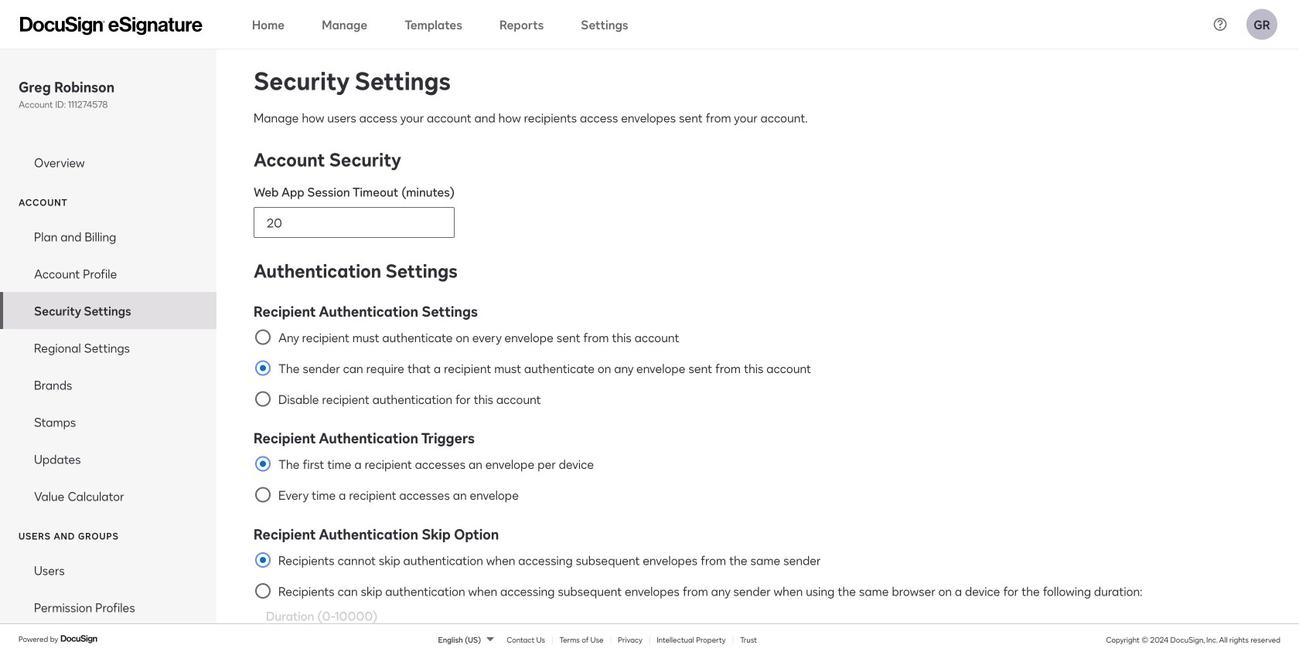 Task type: locate. For each thing, give the bounding box(es) containing it.
None text field
[[254, 208, 454, 238]]

1 vertical spatial option group
[[254, 523, 1262, 656]]

docusign image
[[60, 634, 99, 646]]

docusign admin image
[[20, 17, 203, 35]]

0 vertical spatial option group
[[254, 427, 1262, 511]]

option group
[[254, 427, 1262, 511], [254, 523, 1262, 656]]

2 option group from the top
[[254, 523, 1262, 656]]



Task type: vqa. For each thing, say whether or not it's contained in the screenshot.
Your uploaded profile image
no



Task type: describe. For each thing, give the bounding box(es) containing it.
users and groups element
[[0, 552, 217, 656]]

account element
[[0, 218, 217, 515]]

1 option group from the top
[[254, 427, 1262, 511]]



